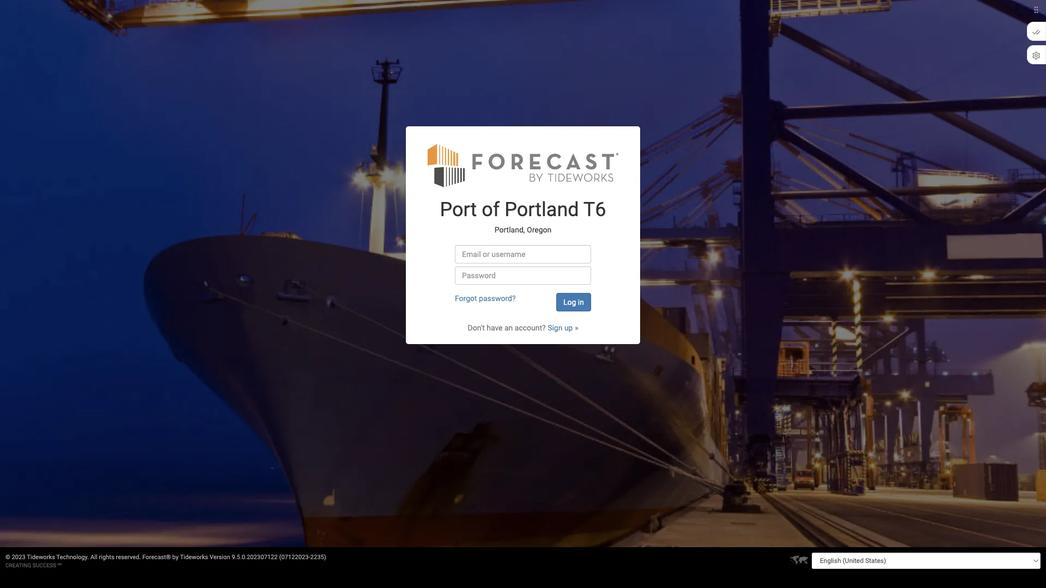 Task type: describe. For each thing, give the bounding box(es) containing it.
all
[[91, 554, 97, 561]]

forgot password? link
[[455, 294, 516, 303]]

sign up » link
[[548, 324, 579, 333]]

forgot password? log in
[[455, 294, 584, 307]]

2235)
[[311, 554, 326, 561]]

9.5.0.202307122
[[232, 554, 278, 561]]

2 tideworks from the left
[[180, 554, 208, 561]]

reserved.
[[116, 554, 141, 561]]

version
[[210, 554, 230, 561]]

2023
[[12, 554, 25, 561]]

forecast®
[[142, 554, 171, 561]]

Password password field
[[455, 267, 592, 285]]

of
[[482, 198, 500, 221]]

log
[[564, 298, 577, 307]]

℠
[[58, 563, 62, 569]]

password?
[[479, 294, 516, 303]]

portland,
[[495, 226, 525, 235]]

success
[[33, 563, 56, 569]]

1 tideworks from the left
[[27, 554, 55, 561]]

log in button
[[557, 293, 592, 312]]

©
[[5, 554, 10, 561]]

portland
[[505, 198, 579, 221]]

account?
[[515, 324, 546, 333]]

by
[[172, 554, 179, 561]]

(07122023-
[[279, 554, 311, 561]]



Task type: locate. For each thing, give the bounding box(es) containing it.
1 horizontal spatial tideworks
[[180, 554, 208, 561]]

creating
[[5, 563, 31, 569]]

Email or username text field
[[455, 245, 592, 264]]

forgot
[[455, 294, 477, 303]]

don't have an account? sign up »
[[468, 324, 579, 333]]

sign
[[548, 324, 563, 333]]

rights
[[99, 554, 114, 561]]

tideworks right by on the left of page
[[180, 554, 208, 561]]

t6
[[584, 198, 607, 221]]

an
[[505, 324, 513, 333]]

up
[[565, 324, 573, 333]]

tideworks up the success
[[27, 554, 55, 561]]

in
[[578, 298, 584, 307]]

forecast® by tideworks image
[[428, 143, 619, 188]]

port
[[440, 198, 477, 221]]

technology.
[[56, 554, 89, 561]]

© 2023 tideworks technology. all rights reserved. forecast® by tideworks version 9.5.0.202307122 (07122023-2235) creating success ℠
[[5, 554, 326, 569]]

»
[[575, 324, 579, 333]]

0 horizontal spatial tideworks
[[27, 554, 55, 561]]

don't
[[468, 324, 485, 333]]

tideworks
[[27, 554, 55, 561], [180, 554, 208, 561]]

port of portland t6 portland, oregon
[[440, 198, 607, 235]]

have
[[487, 324, 503, 333]]

oregon
[[527, 226, 552, 235]]



Task type: vqa. For each thing, say whether or not it's contained in the screenshot.
℠
yes



